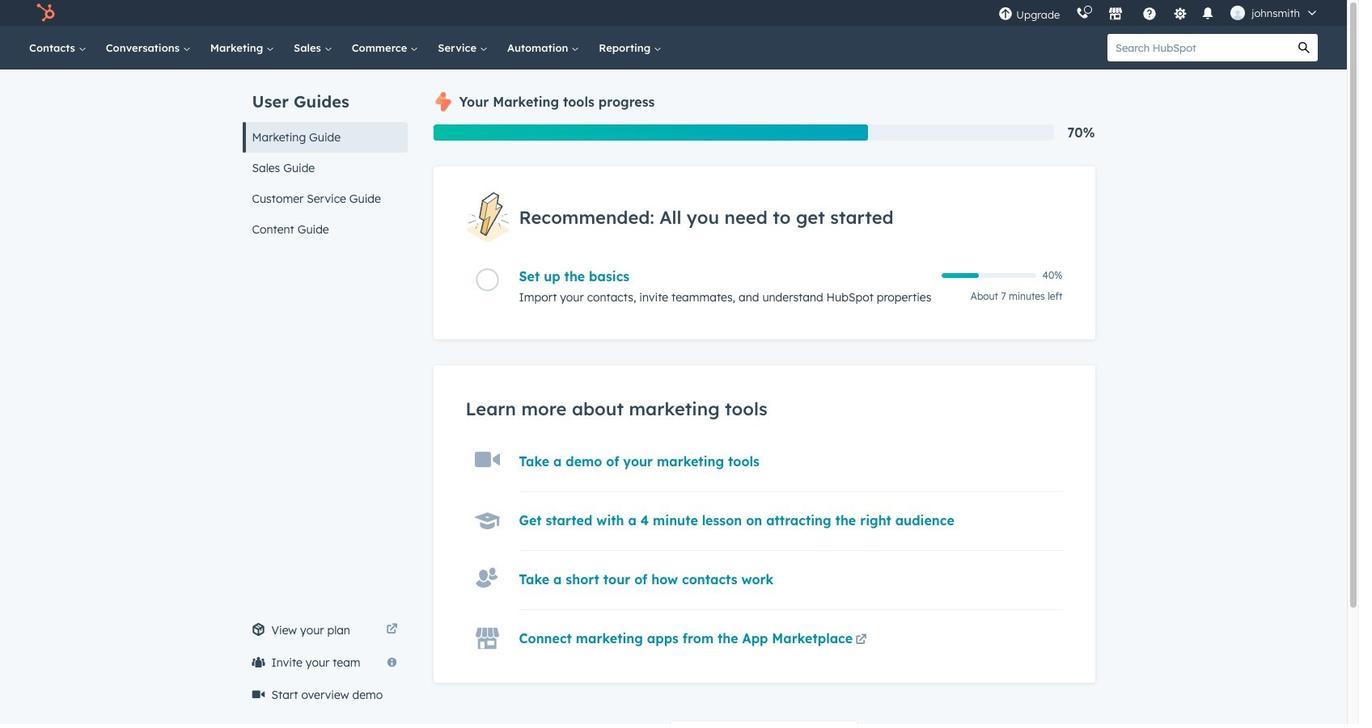 Task type: vqa. For each thing, say whether or not it's contained in the screenshot.
THE SOON
no



Task type: describe. For each thing, give the bounding box(es) containing it.
Search HubSpot search field
[[1108, 34, 1290, 61]]

john smith image
[[1231, 6, 1245, 20]]

[object object] complete progress bar
[[941, 274, 979, 278]]



Task type: locate. For each thing, give the bounding box(es) containing it.
link opens in a new window image
[[386, 621, 398, 641], [386, 625, 398, 637], [856, 632, 867, 651], [856, 635, 867, 647]]

marketplaces image
[[1109, 7, 1123, 22]]

progress bar
[[433, 125, 868, 141]]

menu
[[990, 0, 1328, 26]]

user guides element
[[242, 70, 407, 245]]



